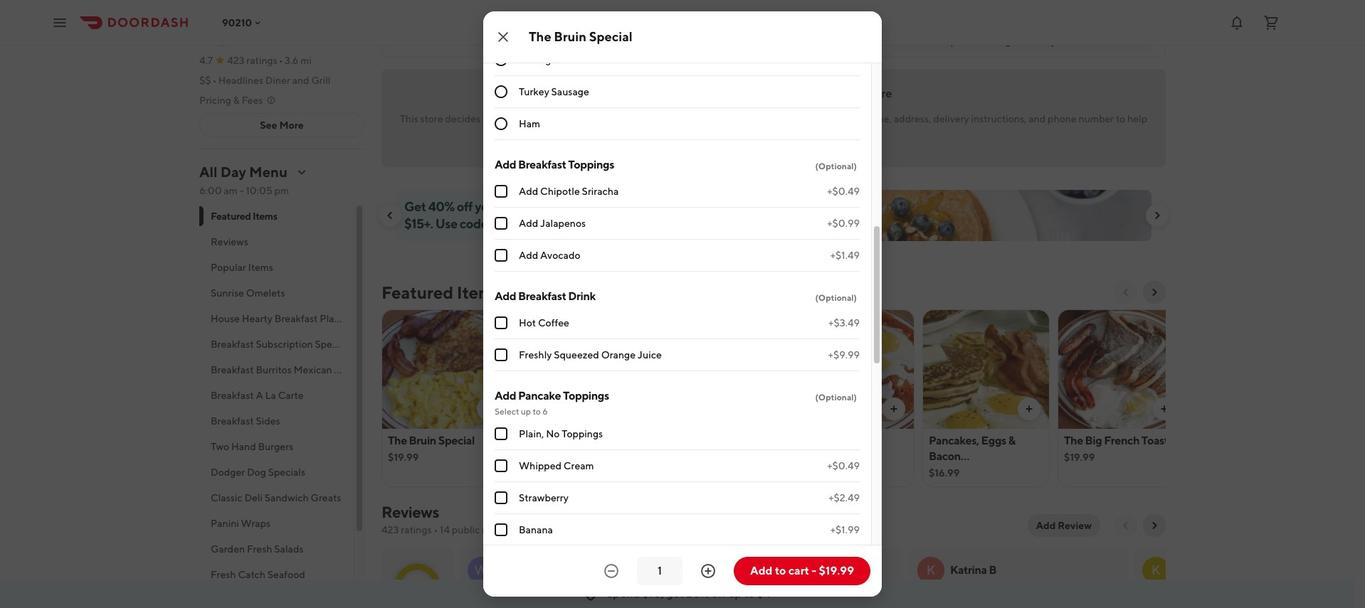 Task type: locate. For each thing, give the bounding box(es) containing it.
the left the 'big'
[[1065, 434, 1084, 448]]

10:05 right at
[[315, 35, 342, 46]]

next image
[[1149, 521, 1161, 532]]

freshly squeezed orange juice
[[519, 350, 662, 361]]

for inside get 40% off your first 2 orders. save up to $10 on orders $15+.  use code 40deal, valid for 45 days
[[574, 217, 590, 231]]

0 vertical spatial bruin
[[554, 29, 587, 44]]

423 down reviews link
[[382, 525, 399, 536]]

0 vertical spatial +$0.49
[[828, 186, 860, 197]]

joe's breakfast image
[[653, 310, 779, 429]]

1 horizontal spatial up
[[607, 199, 622, 214]]

sides
[[256, 416, 280, 427]]

2 horizontal spatial and
[[1029, 113, 1046, 125]]

house hearty breakfast plates button
[[199, 306, 354, 332]]

expanded range delivery • 3.6 mi image
[[1137, 36, 1149, 47]]

its right if
[[491, 113, 501, 125]]

1 horizontal spatial add item to cart image
[[889, 404, 900, 415]]

$16.99
[[929, 468, 960, 479]]

0 horizontal spatial order
[[604, 591, 628, 602]]

featured items down 6:00 am - 10:05 pm
[[211, 211, 277, 222]]

items up omelets
[[248, 262, 273, 273]]

0 horizontal spatial k
[[927, 563, 936, 578]]

breakfast burritos mexican morning favorites
[[211, 365, 416, 376]]

3.6 right delivery
[[1065, 36, 1079, 47]]

• doordash order for w
[[558, 591, 628, 602]]

and up deliver
[[721, 113, 738, 125]]

Ham radio
[[495, 118, 508, 131]]

add item to cart image for the big french toast
[[1159, 404, 1171, 415]]

reviews inside reviews 423 ratings • 14 public reviews
[[382, 504, 439, 522]]

0 vertical spatial sausage
[[519, 54, 557, 66]]

1 vertical spatial may
[[787, 113, 806, 125]]

turkey right close the bruin special icon
[[519, 22, 550, 34]]

Pickup radio
[[449, 7, 513, 30]]

courier
[[503, 113, 535, 125], [753, 113, 785, 125]]

reviews down the bruin special $19.99 at bottom
[[382, 504, 439, 522]]

+$0.49 up +$2.49 at the bottom right
[[828, 461, 860, 472]]

0 horizontal spatial &
[[233, 95, 240, 106]]

open now
[[212, 35, 259, 46]]

2 +$0.49 from the top
[[828, 461, 860, 472]]

french
[[1105, 434, 1140, 448]]

0 vertical spatial -
[[240, 185, 244, 197]]

2 doordash from the left
[[791, 591, 830, 602]]

0 vertical spatial turkey
[[519, 22, 550, 34]]

0 horizontal spatial reviews
[[211, 236, 248, 248]]

0 horizontal spatial special
[[439, 434, 475, 448]]

0 vertical spatial may
[[742, 87, 763, 100]]

+$9.99
[[829, 350, 860, 361]]

add item to cart image up pancakes, eggs & bacon ,sausage,special#3 at the bottom right of page
[[1024, 404, 1035, 415]]

2 • doordash order from the left
[[786, 591, 855, 602]]

fresh inside button
[[211, 570, 236, 581]]

mexican
[[294, 365, 332, 376]]

1 horizontal spatial its
[[740, 113, 751, 125]]

k
[[927, 563, 936, 578], [1152, 563, 1161, 578]]

(optional) down receive
[[816, 161, 857, 172]]

0 horizontal spatial 10:05
[[246, 185, 273, 197]]

grill
[[312, 75, 331, 86]]

burgers
[[258, 442, 294, 453]]

bruin for the bruin special
[[554, 29, 587, 44]]

special for the bruin special $19.99
[[439, 434, 475, 448]]

eggs
[[982, 434, 1007, 448]]

423
[[227, 55, 245, 66], [382, 525, 399, 536]]

bacon right close the bruin special icon
[[552, 22, 580, 34]]

bacon up $16.99
[[929, 450, 961, 464]]

and down the 3.6 mi
[[292, 75, 310, 86]]

k left katrina
[[927, 563, 936, 578]]

1 horizontal spatial 10:05
[[315, 35, 342, 46]]

(optional) up +$3.49
[[816, 293, 857, 304]]

house
[[211, 313, 240, 325]]

next button of carousel image
[[1149, 287, 1161, 298]]

None checkbox
[[495, 349, 508, 362], [495, 460, 508, 473], [495, 492, 508, 505], [495, 349, 508, 362], [495, 460, 508, 473], [495, 492, 508, 505]]

$19.99 inside button
[[819, 565, 855, 578]]

classic for deli
[[211, 493, 243, 504]]

$19.48
[[794, 452, 825, 464]]

order down decrease quantity by 1 icon
[[604, 591, 628, 602]]

headlines
[[218, 75, 264, 86]]

the inside the bruin special $19.99
[[388, 434, 407, 448]]

courier tracking may be different for this store
[[656, 87, 893, 100]]

for
[[829, 87, 843, 100], [574, 217, 590, 231]]

decrease quantity by 1 image
[[603, 563, 620, 580]]

& inside pancakes, eggs & bacon ,sausage,special#3
[[1009, 434, 1016, 448]]

be
[[766, 87, 779, 100]]

group
[[495, 0, 860, 140]]

featured inside heading
[[382, 283, 454, 303]]

notification bell image
[[1229, 14, 1246, 31]]

1 horizontal spatial courier
[[753, 113, 785, 125]]

deliver
[[715, 127, 746, 139]]

toppings for add breakfast toppings
[[569, 158, 615, 172]]

mi right delivery
[[1081, 36, 1092, 47]]

1 horizontal spatial • doordash order
[[786, 591, 855, 602]]

the for the bruin special $19.99
[[388, 434, 407, 448]]

1 turkey from the top
[[519, 22, 550, 34]]

2 vertical spatial toppings
[[562, 429, 603, 440]]

fresh catch seafood button
[[199, 563, 354, 588]]

bruin
[[554, 29, 587, 44], [409, 434, 437, 448]]

$19.99 inside the big french toast $19.99
[[1065, 452, 1096, 464]]

fresh down garden
[[211, 570, 236, 581]]

1 vertical spatial &
[[1009, 434, 1016, 448]]

(optional) inside the add breakfast drink group
[[816, 293, 857, 304]]

to up days
[[624, 199, 636, 214]]

spend $10, get 20% off up to $4
[[607, 588, 771, 601]]

bruin inside dialog
[[554, 29, 587, 44]]

hearty
[[242, 313, 273, 325]]

423 inside reviews 423 ratings • 14 public reviews
[[382, 525, 399, 536]]

1 order from the left
[[604, 591, 628, 602]]

tracking
[[697, 87, 739, 100]]

1 vertical spatial previous button of carousel image
[[1121, 287, 1132, 298]]

juice
[[638, 350, 662, 361]]

None checkbox
[[495, 185, 508, 198], [495, 217, 508, 230], [495, 249, 508, 262], [495, 317, 508, 330], [495, 524, 508, 537], [495, 185, 508, 198], [495, 217, 508, 230], [495, 249, 508, 262], [495, 317, 508, 330], [495, 524, 508, 537]]

1 +$0.49 from the top
[[828, 186, 860, 197]]

toppings for plain, no toppings
[[562, 429, 603, 440]]

group containing turkey bacon
[[495, 0, 860, 140]]

sausage up 'dasher'
[[552, 86, 590, 98]]

order for w
[[604, 591, 628, 602]]

whipped cream
[[519, 461, 594, 472]]

ham
[[519, 118, 541, 130]]

now
[[240, 35, 259, 46]]

+$0.49 inside add breakfast toppings group
[[828, 186, 860, 197]]

• left the 14 on the left of the page
[[434, 525, 438, 536]]

1 vertical spatial featured
[[382, 283, 454, 303]]

0 horizontal spatial doordash
[[564, 591, 603, 602]]

to left $4
[[744, 588, 755, 601]]

sausage down the turkey bacon on the left top
[[519, 54, 557, 66]]

1 horizontal spatial your
[[627, 113, 647, 125]]

$15.99
[[523, 468, 554, 479]]

Turkey Sausage radio
[[495, 86, 508, 98]]

toppings down freshly squeezed orange juice at bottom
[[563, 390, 610, 403]]

0 horizontal spatial off
[[457, 199, 473, 214]]

its up deliver
[[740, 113, 751, 125]]

1 horizontal spatial fresh
[[247, 544, 272, 555]]

subscription
[[256, 339, 313, 350]]

breakfast subscription specials
[[211, 339, 352, 350]]

1 (optional) from the top
[[816, 161, 857, 172]]

pancakes, eggs & bacon ,sausage,special#3
[[929, 434, 1026, 479]]

1 horizontal spatial k
[[1152, 563, 1161, 578]]

sunrise omelets button
[[199, 281, 354, 306]]

10:05 down menu
[[246, 185, 273, 197]]

1 horizontal spatial reviews
[[382, 504, 439, 522]]

delivers
[[590, 113, 625, 125]]

1 vertical spatial for
[[574, 217, 590, 231]]

delivery
[[1019, 36, 1057, 47]]

• right 2/27/22
[[786, 591, 789, 602]]

0 horizontal spatial featured
[[211, 211, 251, 222]]

40%
[[429, 199, 455, 214]]

previous button of carousel image left next button of carousel image
[[1121, 287, 1132, 298]]

1 horizontal spatial mi
[[1081, 36, 1092, 47]]

1 horizontal spatial add item to cart image
[[1159, 404, 1171, 415]]

mi down at
[[301, 55, 312, 66]]

3 (optional) from the top
[[816, 393, 857, 403]]

add breakfast drink group
[[495, 289, 860, 372]]

1 vertical spatial -
[[812, 565, 817, 578]]

2 order from the left
[[832, 591, 855, 602]]

order
[[604, 591, 628, 602], [832, 591, 855, 602]]

3.6 down closes
[[285, 55, 299, 66]]

+$0.49 for add chipotle sriracha
[[828, 186, 860, 197]]

0 horizontal spatial 3.6
[[285, 55, 299, 66]]

sausage
[[519, 54, 557, 66], [552, 86, 590, 98]]

specials
[[315, 339, 352, 350], [268, 467, 306, 479]]

20%
[[686, 588, 710, 601]]

0 horizontal spatial 4.7
[[199, 55, 213, 66]]

+$0.49 up "+$0.99"
[[828, 186, 860, 197]]

1 vertical spatial reviews
[[382, 504, 439, 522]]

breakfast down the house
[[211, 339, 254, 350]]

0 horizontal spatial add item to cart image
[[1024, 404, 1035, 415]]

add item to cart image inside $19.48 'button'
[[889, 404, 900, 415]]

bruin inside the bruin special $19.99
[[409, 434, 437, 448]]

0 horizontal spatial and
[[292, 75, 310, 86]]

number
[[1079, 113, 1115, 125]]

order down add to cart - $19.99 button
[[832, 591, 855, 602]]

turkey for turkey bacon
[[519, 22, 550, 34]]

1 horizontal spatial order
[[832, 591, 855, 602]]

bacon
[[552, 22, 580, 34], [929, 450, 961, 464]]

$19.99 right "cart"
[[819, 565, 855, 578]]

the down favorites
[[388, 434, 407, 448]]

1 vertical spatial bacon
[[929, 450, 961, 464]]

mi
[[1081, 36, 1092, 47], [301, 55, 312, 66]]

breakfast up the hot coffee
[[518, 290, 567, 304]]

up down "daniel"
[[729, 588, 742, 601]]

add pancake toppings group
[[495, 389, 860, 609]]

• inside reviews 423 ratings • 14 public reviews
[[434, 525, 438, 536]]

items
[[253, 211, 277, 222], [248, 262, 273, 273], [457, 283, 501, 303]]

phone
[[1048, 113, 1077, 125]]

1 vertical spatial bruin
[[409, 434, 437, 448]]

pancakes, eggs & bacon ,sausage,special#3 image
[[924, 310, 1050, 429]]

toppings up the sriracha
[[569, 158, 615, 172]]

1 horizontal spatial bruin
[[554, 29, 587, 44]]

• doordash order for d
[[786, 591, 855, 602]]

may left "be"
[[742, 87, 763, 100]]

+$2.49
[[829, 493, 860, 504]]

423 ratings •
[[227, 55, 283, 66]]

1 vertical spatial toppings
[[563, 390, 610, 403]]

0 horizontal spatial its
[[491, 113, 501, 125]]

doordash down add to cart - $19.99 button
[[791, 591, 830, 602]]

- right am
[[240, 185, 244, 197]]

- right "cart"
[[812, 565, 817, 578]]

the right close the bruin special icon
[[529, 29, 552, 44]]

2 add item to cart image from the left
[[889, 404, 900, 415]]

off right 20% on the right of page
[[712, 588, 726, 601]]

add item to cart image
[[483, 404, 494, 415], [889, 404, 900, 415]]

add for add jalapenos
[[519, 218, 539, 230]]

1 vertical spatial featured items
[[382, 283, 501, 303]]

special left plain, no toppings checkbox
[[439, 434, 475, 448]]

to right y
[[775, 565, 787, 578]]

1 vertical spatial up
[[521, 407, 531, 418]]

turkey sausage
[[519, 86, 590, 98]]

reviews inside reviews button
[[211, 236, 248, 248]]

add for add breakfast drink
[[495, 290, 516, 304]]

to inside button
[[775, 565, 787, 578]]

$19.99 up reviews link
[[388, 452, 419, 464]]

0 vertical spatial special
[[589, 29, 633, 44]]

orange
[[602, 350, 636, 361]]

1 vertical spatial turkey
[[519, 86, 550, 98]]

Sausage radio
[[495, 54, 508, 66]]

the inside dialog
[[529, 29, 552, 44]]

0 vertical spatial up
[[607, 199, 622, 214]]

3.6 mi
[[285, 55, 312, 66]]

0 vertical spatial 10:05
[[315, 35, 342, 46]]

ratings
[[247, 55, 278, 66], [401, 525, 432, 536]]

2 horizontal spatial up
[[729, 588, 742, 601]]

reviews up the popular
[[211, 236, 248, 248]]

2 vertical spatial items
[[457, 283, 501, 303]]

previous button of carousel image
[[385, 210, 396, 221], [1121, 287, 1132, 298]]

add chipotle sriracha
[[519, 186, 619, 197]]

0 vertical spatial 3.6
[[1065, 36, 1079, 47]]

your inside get 40% off your first 2 orders. save up to $10 on orders $15+.  use code 40deal, valid for 45 days
[[475, 199, 500, 214]]

add breakfast toppings group
[[495, 158, 860, 272]]

add inside the add pancake toppings select up to 6
[[495, 390, 516, 403]]

1 vertical spatial +$0.49
[[828, 461, 860, 472]]

1 horizontal spatial -
[[812, 565, 817, 578]]

turkey up or at the left of page
[[519, 86, 550, 98]]

1 horizontal spatial special
[[589, 29, 633, 44]]

and left phone
[[1029, 113, 1046, 125]]

2 its from the left
[[740, 113, 751, 125]]

panini
[[211, 518, 239, 530]]

panini wraps
[[211, 518, 271, 530]]

day
[[221, 164, 246, 180]]

breakfast a la carte button
[[199, 383, 354, 409]]

ratings down reviews link
[[401, 525, 432, 536]]

1 horizontal spatial specials
[[315, 339, 352, 350]]

pricing
[[199, 95, 231, 106]]

0 horizontal spatial bruin
[[409, 434, 437, 448]]

0 items, open order cart image
[[1263, 14, 1280, 31]]

(optional) for drink
[[816, 293, 857, 304]]

specials for breakfast subscription specials
[[315, 339, 352, 350]]

featured items down use
[[382, 283, 501, 303]]

1 horizontal spatial 423
[[382, 525, 399, 536]]

& right eggs
[[1009, 434, 1016, 448]]

house hearty breakfast plates
[[211, 313, 348, 325]]

special right the turkey bacon on the left top
[[589, 29, 633, 44]]

pricing & fees
[[199, 95, 263, 106]]

2 turkey from the top
[[519, 86, 550, 98]]

classic down dodger
[[211, 493, 243, 504]]

0 vertical spatial specials
[[315, 339, 352, 350]]

the for the bruin special
[[529, 29, 552, 44]]

featured down am
[[211, 211, 251, 222]]

add item to cart image up toast
[[1159, 404, 1171, 415]]

1 horizontal spatial featured items
[[382, 283, 501, 303]]

breakfast up the cream
[[561, 434, 609, 448]]

your left order.
[[627, 113, 647, 125]]

a
[[548, 113, 554, 125]]

special inside dialog
[[589, 29, 633, 44]]

0 horizontal spatial • doordash order
[[558, 591, 628, 602]]

1 doordash from the left
[[564, 591, 603, 602]]

2 (optional) from the top
[[816, 293, 857, 304]]

hand
[[231, 442, 256, 453]]

1 horizontal spatial $19.99
[[819, 565, 855, 578]]

dashpass
[[215, 15, 259, 26]]

classic inside classic breakfast burrito $15.99
[[523, 434, 559, 448]]

classic up burrito
[[523, 434, 559, 448]]

pm
[[344, 35, 360, 46]]

$19.99 for the big french toast $19.99
[[1065, 452, 1096, 464]]

0 vertical spatial 423
[[227, 55, 245, 66]]

diner
[[266, 75, 290, 86]]

fresh up fresh catch seafood
[[247, 544, 272, 555]]

(optional) down +$9.99
[[816, 393, 857, 403]]

1 add item to cart image from the left
[[1024, 404, 1035, 415]]

get 40% off your first 2 orders. save up to $10 on orders $15+.  use code 40deal, valid for 45 days
[[405, 199, 714, 231]]

classic inside button
[[211, 493, 243, 504]]

add inside add to cart - $19.99 button
[[751, 565, 773, 578]]

(optional)
[[816, 161, 857, 172], [816, 293, 857, 304], [816, 393, 857, 403]]

1 horizontal spatial ratings
[[401, 525, 432, 536]]

add for add avocado
[[519, 250, 539, 262]]

1 vertical spatial fresh
[[211, 570, 236, 581]]

1 courier from the left
[[503, 113, 535, 125]]

orders
[[678, 199, 714, 214]]

1 horizontal spatial classic
[[523, 434, 559, 448]]

• doordash order down add to cart - $19.99 button
[[786, 591, 855, 602]]

whipped
[[519, 461, 562, 472]]

specials for dodger dog specials
[[268, 467, 306, 479]]

1 add item to cart image from the left
[[483, 404, 494, 415]]

at
[[304, 35, 313, 46]]

0 horizontal spatial courier
[[503, 113, 535, 125]]

specials down the plates
[[315, 339, 352, 350]]

2 add item to cart image from the left
[[1159, 404, 1171, 415]]

items inside popular items button
[[248, 262, 273, 273]]

1 • doordash order from the left
[[558, 591, 628, 602]]

items up reviews button
[[253, 211, 277, 222]]

special inside the bruin special $19.99
[[439, 434, 475, 448]]

toppings inside the add pancake toppings select up to 6
[[563, 390, 610, 403]]

1 horizontal spatial may
[[787, 113, 806, 125]]

add inside add review button
[[1037, 521, 1056, 532]]

0 horizontal spatial classic
[[211, 493, 243, 504]]

up right select
[[521, 407, 531, 418]]

1 vertical spatial mi
[[301, 55, 312, 66]]

to left 6
[[533, 407, 541, 418]]

0 vertical spatial off
[[457, 199, 473, 214]]

toppings right the no
[[562, 429, 603, 440]]

$19.99 down the 'big'
[[1065, 452, 1096, 464]]

previous button of carousel image left 'get'
[[385, 210, 396, 221]]

to inside get 40% off your first 2 orders. save up to $10 on orders $15+.  use code 40deal, valid for 45 days
[[624, 199, 636, 214]]

add for add chipotle sriracha
[[519, 186, 539, 197]]

0 horizontal spatial up
[[521, 407, 531, 418]]

1 vertical spatial (optional)
[[816, 293, 857, 304]]

catch
[[238, 570, 266, 581]]

morning
[[334, 365, 373, 376]]

+$0.49 for whipped cream
[[828, 461, 860, 472]]

1 vertical spatial classic
[[211, 493, 243, 504]]

reviews
[[482, 525, 516, 536]]

+$0.49 inside add pancake toppings group
[[828, 461, 860, 472]]

popular items button
[[199, 255, 354, 281]]

ratings up $$ • headlines diner and grill
[[247, 55, 278, 66]]

1 vertical spatial off
[[712, 588, 726, 601]]

(optional) inside add pancake toppings group
[[816, 393, 857, 403]]

may down different
[[787, 113, 806, 125]]

for left this
[[829, 87, 843, 100]]

featured down $15+.
[[382, 283, 454, 303]]

your down this
[[842, 113, 863, 125]]

may
[[742, 87, 763, 100], [787, 113, 806, 125]]

to left help
[[1117, 113, 1126, 125]]

1 vertical spatial 4.7
[[408, 579, 428, 595]]

0 horizontal spatial bacon
[[552, 22, 580, 34]]

add item to cart image
[[1024, 404, 1035, 415], [1159, 404, 1171, 415]]

1 vertical spatial items
[[248, 262, 273, 273]]

Current quantity is 1 number field
[[646, 564, 674, 580]]

increase quantity by 1 image
[[700, 563, 717, 580]]

your up 'code'
[[475, 199, 500, 214]]

up up days
[[607, 199, 622, 214]]

k down next icon in the right of the page
[[1152, 563, 1161, 578]]

off up 'code'
[[457, 199, 473, 214]]

$19.99 inside the bruin special $19.99
[[388, 452, 419, 464]]

specials up 'sandwich'
[[268, 467, 306, 479]]

423 down open now
[[227, 55, 245, 66]]

add for add to cart - $19.99
[[751, 565, 773, 578]]

cart
[[789, 565, 810, 578]]

pancakes,
[[929, 434, 980, 448]]

1 horizontal spatial off
[[712, 588, 726, 601]]

the bruin special dialog
[[484, 0, 882, 609]]

name,
[[865, 113, 892, 125]]

breakfast up hand at the bottom of the page
[[211, 416, 254, 427]]

• doordash order down decrease quantity by 1 icon
[[558, 591, 628, 602]]

10:05
[[315, 35, 342, 46], [246, 185, 273, 197]]

or
[[537, 113, 546, 125]]

add inside the add breakfast drink group
[[495, 290, 516, 304]]

review
[[1058, 521, 1092, 532]]

up inside get 40% off your first 2 orders. save up to $10 on orders $15+.  use code 40deal, valid for 45 days
[[607, 199, 622, 214]]

+$0.99
[[828, 218, 860, 230]]

0 horizontal spatial $19.99
[[388, 452, 419, 464]]

breakfast up subscription
[[275, 313, 318, 325]]

1 its from the left
[[491, 113, 501, 125]]

items down 'code'
[[457, 283, 501, 303]]

for left 45
[[574, 217, 590, 231]]

1 vertical spatial 423
[[382, 525, 399, 536]]

(optional) inside add breakfast toppings group
[[816, 161, 857, 172]]

katrina b
[[951, 564, 997, 578]]

0 horizontal spatial featured items
[[211, 211, 277, 222]]

the inside the big french toast $19.99
[[1065, 434, 1084, 448]]

0 vertical spatial mi
[[1081, 36, 1092, 47]]

2 horizontal spatial $19.99
[[1065, 452, 1096, 464]]

instructions,
[[972, 113, 1027, 125]]

courier up you.
[[753, 113, 785, 125]]

sunrise omelets
[[211, 288, 285, 299]]

0 vertical spatial classic
[[523, 434, 559, 448]]



Task type: vqa. For each thing, say whether or not it's contained in the screenshot.
the topmost Expensed Meals
no



Task type: describe. For each thing, give the bounding box(es) containing it.
toppings for add pancake toppings select up to 6
[[563, 390, 610, 403]]

the for the big french toast $19.99
[[1065, 434, 1084, 448]]

items inside featured items heading
[[457, 283, 501, 303]]

this
[[845, 87, 864, 100]]

10:05 for pm
[[315, 35, 342, 46]]

big
[[1086, 434, 1103, 448]]

classic breakfast burrito image
[[518, 310, 644, 429]]

$4
[[757, 588, 771, 601]]

plates
[[320, 313, 348, 325]]

• right now
[[264, 35, 268, 46]]

add for add review
[[1037, 521, 1056, 532]]

the big french toast $19.99
[[1065, 434, 1169, 464]]

favorites
[[375, 365, 416, 376]]

greats
[[311, 493, 341, 504]]

10:05 for pm
[[246, 185, 273, 197]]

the bruin special
[[529, 29, 633, 44]]

doordash for d
[[791, 591, 830, 602]]

add for add breakfast toppings
[[495, 158, 516, 172]]

classic deli sandwich greats
[[211, 493, 341, 504]]

1 horizontal spatial 3.6
[[1065, 36, 1079, 47]]

2 horizontal spatial store
[[867, 87, 893, 100]]

freshly
[[519, 350, 552, 361]]

0 vertical spatial ratings
[[247, 55, 278, 66]]

orders.
[[536, 199, 575, 214]]

0 horizontal spatial mi
[[301, 55, 312, 66]]

14
[[440, 525, 450, 536]]

(optional) for toppings
[[816, 161, 857, 172]]

seafood
[[268, 570, 305, 581]]

daniel y
[[726, 564, 767, 578]]

previous image
[[1121, 521, 1132, 532]]

1 horizontal spatial and
[[721, 113, 738, 125]]

fresh inside button
[[247, 544, 272, 555]]

this
[[400, 113, 419, 125]]

to left you.
[[748, 127, 758, 139]]

add for add pancake toppings select up to 6
[[495, 390, 516, 403]]

closes
[[272, 35, 302, 46]]

ratings inside reviews 423 ratings • 14 public reviews
[[401, 525, 432, 536]]

1 horizontal spatial store
[[696, 113, 719, 125]]

next button of carousel image
[[1152, 210, 1164, 221]]

public
[[452, 525, 480, 536]]

• right 1/14/22 in the bottom of the page
[[558, 591, 562, 602]]

off inside get 40% off your first 2 orders. save up to $10 on orders $15+.  use code 40deal, valid for 45 days
[[457, 199, 473, 214]]

add item to cart image for pancakes, eggs & bacon ,sausage,special#3
[[1024, 404, 1035, 415]]

code
[[460, 217, 488, 231]]

breakfast subscription specials button
[[199, 332, 354, 358]]

0 horizontal spatial store
[[421, 113, 443, 125]]

avocado
[[541, 250, 581, 262]]

see
[[260, 120, 277, 131]]

reviews for reviews 423 ratings • 14 public reviews
[[382, 504, 439, 522]]

1 vertical spatial sausage
[[552, 86, 590, 98]]

this store decides if its courier or a dasher delivers your order. the store and its courier may receive your name, address, delivery instructions, and phone number to help deliver to you.
[[400, 113, 1148, 139]]

- inside button
[[812, 565, 817, 578]]

may inside this store decides if its courier or a dasher delivers your order. the store and its courier may receive your name, address, delivery instructions, and phone number to help deliver to you.
[[787, 113, 806, 125]]

• closes at 10:05 pm
[[264, 35, 360, 46]]

if
[[483, 113, 489, 125]]

featured items heading
[[382, 281, 501, 304]]

banana
[[519, 525, 553, 536]]

• right delivery
[[1059, 36, 1063, 47]]

1 horizontal spatial previous button of carousel image
[[1121, 287, 1132, 298]]

add breakfast drink
[[495, 290, 596, 304]]

add avocado
[[519, 250, 581, 262]]

use
[[436, 217, 458, 231]]

0 vertical spatial previous button of carousel image
[[385, 210, 396, 221]]

pickup
[[469, 13, 502, 24]]

2 horizontal spatial your
[[842, 113, 863, 125]]

breakfast up breakfast a la carte
[[211, 365, 254, 376]]

bruin for the bruin special $19.99
[[409, 434, 437, 448]]

• right $$
[[213, 75, 217, 86]]

0 vertical spatial featured items
[[211, 211, 277, 222]]

order for d
[[832, 591, 855, 602]]

,sausage,special#3
[[929, 466, 1026, 479]]

open
[[212, 35, 238, 46]]

two
[[211, 442, 229, 453]]

$19.99 for add to cart - $19.99
[[819, 565, 855, 578]]

0 horizontal spatial may
[[742, 87, 763, 100]]

& inside pricing & fees button
[[233, 95, 240, 106]]

$10
[[638, 199, 659, 214]]

$17.99
[[659, 452, 688, 464]]

open menu image
[[51, 14, 68, 31]]

to inside the add pancake toppings select up to 6
[[533, 407, 541, 418]]

add item to cart image for $19.48
[[889, 404, 900, 415]]

group inside the bruin special dialog
[[495, 0, 860, 140]]

+$1.49
[[831, 250, 860, 262]]

0 vertical spatial items
[[253, 211, 277, 222]]

sunrise
[[211, 288, 244, 299]]

1 k from the left
[[927, 563, 936, 578]]

receive
[[808, 113, 841, 125]]

carte
[[278, 390, 304, 402]]

doordash for w
[[564, 591, 603, 602]]

reviews for reviews
[[211, 236, 248, 248]]

dog
[[247, 467, 266, 479]]

• left the 3.6 mi
[[279, 55, 283, 66]]

0 horizontal spatial -
[[240, 185, 244, 197]]

bacon inside pancakes, eggs & bacon ,sausage,special#3
[[929, 450, 961, 464]]

the bruin special $19.99
[[388, 434, 475, 464]]

jalapenos
[[541, 218, 586, 230]]

bacon inside the bruin special dialog
[[552, 22, 580, 34]]

add to cart - $19.99 button
[[734, 558, 871, 586]]

toast
[[1142, 434, 1169, 448]]

1 horizontal spatial 4.7
[[408, 579, 428, 595]]

see more
[[260, 120, 304, 131]]

2 courier from the left
[[753, 113, 785, 125]]

fees
[[242, 95, 263, 106]]

special for the bruin special
[[589, 29, 633, 44]]

am
[[224, 185, 238, 197]]

dasher
[[555, 113, 588, 125]]

the bruin special image
[[382, 310, 508, 429]]

breakfast up chipotle
[[518, 158, 567, 172]]

all
[[199, 164, 218, 180]]

help
[[1128, 113, 1148, 125]]

2 vertical spatial up
[[729, 588, 742, 601]]

chilaquiles image
[[788, 310, 914, 429]]

menu
[[249, 164, 288, 180]]

sriracha
[[582, 186, 619, 197]]

2 k from the left
[[1152, 563, 1161, 578]]

90210 button
[[222, 17, 264, 28]]

up inside the add pancake toppings select up to 6
[[521, 407, 531, 418]]

omelets
[[246, 288, 285, 299]]

dodger dog specials button
[[199, 460, 354, 486]]

turkey bacon
[[519, 22, 580, 34]]

Plain, No Toppings checkbox
[[495, 428, 508, 441]]

cream
[[564, 461, 594, 472]]

breakfast inside classic breakfast burrito $15.99
[[561, 434, 609, 448]]

add item to cart image for $19.99
[[483, 404, 494, 415]]

dodger
[[211, 467, 245, 479]]

6:00 am - 10:05 pm
[[199, 185, 289, 197]]

the inside this store decides if its courier or a dasher delivers your order. the store and its courier may receive your name, address, delivery instructions, and phone number to help deliver to you.
[[677, 113, 694, 125]]

two hand burgers button
[[199, 434, 354, 460]]

breakfast burritos mexican morning favorites button
[[199, 358, 416, 383]]

different
[[781, 87, 826, 100]]

the big french toast image
[[1059, 310, 1185, 429]]

chipotle
[[541, 186, 580, 197]]

Turkey Bacon radio
[[495, 22, 508, 34]]

breakfast left a at the left bottom of the page
[[211, 390, 254, 402]]

b
[[990, 564, 997, 578]]

turkey for turkey sausage
[[519, 86, 550, 98]]

burritos
[[256, 365, 292, 376]]

classic for breakfast
[[523, 434, 559, 448]]

1 vertical spatial 3.6
[[285, 55, 299, 66]]

$15+.
[[405, 217, 433, 231]]

close the bruin special image
[[495, 28, 512, 46]]

6:00
[[199, 185, 222, 197]]

get
[[667, 588, 684, 601]]

pricing & fees button
[[199, 93, 277, 108]]

90210
[[222, 17, 252, 28]]

1 horizontal spatial for
[[829, 87, 843, 100]]

courier
[[656, 87, 695, 100]]

you.
[[760, 127, 779, 139]]



